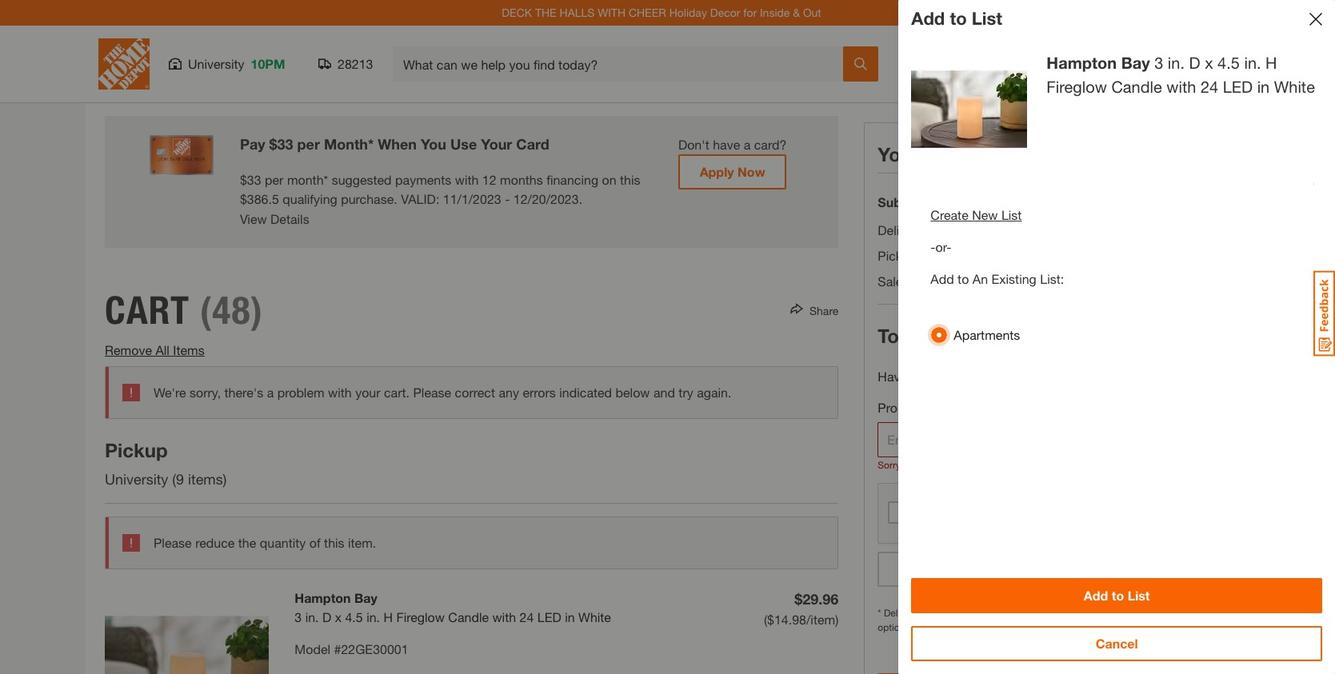 Task type: describe. For each thing, give the bounding box(es) containing it.
checkout.
[[997, 622, 1040, 634]]

28213 button
[[318, 56, 374, 72]]

apply promo
[[1002, 562, 1081, 577]]

x inside 'hampton bay 3 in. d x 4.5 in. h fireglow candle with 24 led in white'
[[335, 610, 342, 625]]

item
[[188, 471, 216, 488]]

use
[[451, 135, 477, 153]]

candle inside 'hampton bay 3 in. d x 4.5 in. h fireglow candle with 24 led in white'
[[448, 610, 489, 625]]

9
[[176, 471, 184, 488]]

pay
[[240, 135, 265, 153]]

0 horizontal spatial your
[[481, 135, 512, 153]]

in inside 3 in. d x 4.5 in. h fireglow candle with 24 led in white
[[1258, 78, 1270, 96]]

month*
[[324, 135, 374, 153]]

apply now
[[700, 164, 766, 179]]

months
[[500, 172, 543, 187]]

10pm
[[251, 56, 285, 71]]

led inside 3 in. d x 4.5 in. h fireglow candle with 24 led in white
[[1223, 78, 1253, 96]]

code
[[920, 400, 951, 415]]

2 vertical spatial list
[[1128, 588, 1150, 603]]

this inside alert
[[324, 536, 345, 551]]

tax
[[913, 274, 932, 289]]

diy
[[1054, 67, 1075, 82]]

1 horizontal spatial promo
[[922, 369, 959, 384]]

on
[[602, 172, 617, 187]]

when
[[378, 135, 417, 153]]

presentation image
[[150, 135, 214, 175]]

cart (48)
[[105, 288, 263, 334]]

now
[[738, 164, 766, 179]]

sorry, the code you entered is invalid.
[[878, 459, 1039, 471]]

is
[[1000, 459, 1007, 471]]

share link
[[803, 304, 839, 318]]

again.
[[697, 385, 732, 400]]

you
[[421, 135, 447, 153]]

add to an existing list:
[[931, 271, 1064, 286]]

in inside 'hampton bay 3 in. d x 4.5 in. h fireglow candle with 24 led in white'
[[565, 610, 575, 625]]

qualifying
[[283, 191, 337, 206]]

What can we help you find today? search field
[[403, 47, 843, 81]]

0 vertical spatial $
[[269, 135, 277, 153]]

all for shop
[[933, 67, 947, 82]]

cart.
[[384, 385, 410, 400]]

Enter Your Promo Code text field
[[878, 423, 1183, 458]]

services
[[969, 67, 1018, 82]]

cancel
[[1096, 636, 1138, 651]]

apply promo button
[[878, 552, 1205, 587]]

indicated
[[560, 385, 612, 400]]

) inside $29.96 ( $14.98/item )
[[836, 612, 839, 628]]

sales
[[878, 274, 909, 289]]

0 vertical spatial add
[[912, 8, 945, 29]]

hampton bay 3 in. d x 4.5 in. h fireglow candle with 24 led in white
[[295, 591, 611, 625]]

try
[[679, 385, 694, 400]]

3 in. d x 4.5 in. h fireglow candle with 24 led in white image
[[912, 51, 1028, 167]]

calculated
[[958, 607, 1002, 619]]

items
[[173, 343, 205, 358]]

28213
[[338, 56, 373, 71]]

0 horizontal spatial add to list
[[912, 8, 1003, 29]]

( for 9
[[172, 471, 176, 488]]

1 vertical spatial to
[[958, 271, 969, 286]]

in inside '* delivery fees are calculated at the lowest rate available. other delivery options may be available in checkout.'
[[987, 622, 995, 634]]

shop
[[900, 67, 930, 82]]

4.5 inside 3 in. d x 4.5 in. h fireglow candle with 24 led in white
[[1218, 54, 1240, 72]]

or-
[[936, 239, 952, 254]]

university for university 10pm
[[188, 56, 244, 71]]

$ inside months financing on this $
[[240, 191, 247, 206]]

#
[[334, 642, 341, 657]]

we're sorry, there's a problem with your cart. please correct any errors indicated below and try again. alert
[[105, 367, 839, 420]]

rate
[[1062, 607, 1079, 619]]

product image
[[105, 589, 269, 675]]

delivery
[[1151, 607, 1184, 619]]

h inside 'hampton bay 3 in. d x 4.5 in. h fireglow candle with 24 led in white'
[[384, 610, 393, 625]]

services button
[[968, 45, 1020, 83]]

remove all items link
[[105, 343, 205, 358]]

1 vertical spatial list
[[1002, 207, 1022, 222]]

holiday
[[670, 6, 707, 19]]

step)
[[1050, 274, 1078, 289]]

1 horizontal spatial 33
[[277, 135, 293, 153]]

apply for apply promo
[[1002, 562, 1037, 577]]

1 vertical spatial promo
[[878, 400, 916, 415]]

promo inside button
[[1040, 562, 1081, 577]]

add to list button
[[912, 579, 1323, 614]]

with inside alert
[[328, 385, 352, 400]]

close image
[[1310, 13, 1323, 26]]

you
[[946, 459, 962, 471]]

create
[[931, 207, 969, 222]]

other
[[1124, 607, 1148, 619]]

months financing on this $
[[240, 172, 641, 206]]

cheer
[[629, 6, 666, 19]]

24 inside 3 in. d x 4.5 in. h fireglow candle with 24 led in white
[[1201, 78, 1219, 96]]

in. up model
[[305, 610, 319, 625]]

d inside 3 in. d x 4.5 in. h fireglow candle with 24 led in white
[[1190, 54, 1201, 72]]

may
[[913, 622, 931, 634]]

0 vertical spatial a
[[744, 137, 751, 152]]

apply now button
[[679, 154, 787, 190]]

for
[[744, 6, 757, 19]]

the home depot logo image
[[98, 38, 150, 90]]

with
[[598, 6, 626, 19]]

&
[[793, 6, 800, 19]]

sorry,
[[190, 385, 221, 400]]

create new list
[[931, 207, 1022, 222]]

code?
[[963, 369, 1001, 384]]

12
[[482, 172, 497, 187]]

errors
[[523, 385, 556, 400]]

remove
[[105, 343, 152, 358]]

hampton bay
[[1047, 54, 1150, 72]]

subtotal
[[878, 194, 929, 210]]

total
[[878, 325, 922, 347]]

please inside alert
[[154, 536, 192, 551]]

quantity
[[260, 536, 306, 551]]

list:
[[1040, 271, 1064, 286]]

delivery inside '* delivery fees are calculated at the lowest rate available. other delivery options may be available in checkout.'
[[884, 607, 918, 619]]

code
[[922, 459, 943, 471]]

model # 22ge30001
[[295, 642, 409, 657]]

sales tax (determined in later step)
[[878, 274, 1078, 289]]

4.5 inside 'hampton bay 3 in. d x 4.5 in. h fireglow candle with 24 led in white'
[[345, 610, 363, 625]]

1 horizontal spatial pickup
[[878, 248, 918, 263]]

your order
[[878, 143, 977, 166]]

promo code
[[878, 400, 951, 415]]

financing
[[547, 172, 599, 187]]

cart
[[1186, 67, 1210, 82]]

view
[[240, 212, 267, 227]]

details
[[271, 212, 309, 227]]

$14.98/item
[[767, 612, 836, 628]]

problem
[[277, 385, 325, 400]]

be
[[934, 622, 944, 634]]

lowest
[[1031, 607, 1059, 619]]

candle inside 3 in. d x 4.5 in. h fireglow candle with 24 led in white
[[1112, 78, 1163, 96]]

shop all
[[900, 67, 947, 82]]



Task type: locate. For each thing, give the bounding box(es) containing it.
2 vertical spatial the
[[1015, 607, 1029, 619]]

1 horizontal spatial bay
[[1122, 54, 1150, 72]]

white inside 'hampton bay 3 in. d x 4.5 in. h fireglow candle with 24 led in white'
[[579, 610, 611, 625]]

valid:
[[401, 191, 440, 206]]

per
[[297, 135, 320, 153], [265, 172, 284, 187]]

0 horizontal spatial hampton
[[295, 591, 351, 606]]

delivery down subtotal
[[878, 222, 924, 238]]

model
[[295, 642, 331, 657]]

fireglow inside 3 in. d x 4.5 in. h fireglow candle with 24 led in white
[[1047, 78, 1107, 96]]

h inside 3 in. d x 4.5 in. h fireglow candle with 24 led in white
[[1266, 54, 1278, 72]]

0 vertical spatial bay
[[1122, 54, 1150, 72]]

*
[[878, 607, 882, 619]]

(determined
[[936, 274, 1004, 289]]

have
[[878, 369, 908, 384]]

the right the "at"
[[1015, 607, 1029, 619]]

bay
[[1122, 54, 1150, 72], [354, 591, 378, 606]]

at
[[1004, 607, 1013, 619]]

1 horizontal spatial your
[[878, 143, 920, 166]]

0 vertical spatial list
[[972, 8, 1003, 29]]

1 vertical spatial apply
[[1002, 562, 1037, 577]]

1 horizontal spatial (
[[764, 612, 767, 628]]

0 vertical spatial 3
[[1155, 54, 1164, 72]]

per up month*
[[297, 135, 320, 153]]

1 vertical spatial add
[[931, 271, 954, 286]]

0 vertical spatial per
[[297, 135, 320, 153]]

me button
[[1109, 45, 1160, 83]]

0 vertical spatial please
[[413, 385, 451, 400]]

0 horizontal spatial 33
[[247, 172, 261, 187]]

invalid.
[[1009, 459, 1039, 471]]

fees
[[921, 607, 939, 619]]

0 vertical spatial this
[[620, 172, 641, 187]]

0 horizontal spatial promo
[[878, 400, 916, 415]]

1 vertical spatial hampton
[[295, 591, 351, 606]]

available.
[[1081, 607, 1121, 619]]

have
[[713, 137, 740, 152]]

0 vertical spatial delivery
[[878, 222, 924, 238]]

3 right me
[[1155, 54, 1164, 72]]

2 vertical spatial promo
[[1040, 562, 1081, 577]]

please left "reduce"
[[154, 536, 192, 551]]

0 vertical spatial led
[[1223, 78, 1253, 96]]

list up other
[[1128, 588, 1150, 603]]

0 vertical spatial to
[[950, 8, 967, 29]]

1 horizontal spatial candle
[[1112, 78, 1163, 96]]

3 in. d x 4.5 in. h fireglow candle with 24 led in white
[[1047, 54, 1316, 96]]

bay inside 'hampton bay 3 in. d x 4.5 in. h fireglow candle with 24 led in white'
[[354, 591, 378, 606]]

we're sorry, there's a problem with your cart. please correct any errors indicated below and try again.
[[154, 385, 732, 400]]

386.5 qualifying purchase. valid: 11/1/2023 - 12/20/2023. view details
[[240, 191, 583, 227]]

university 10pm
[[188, 56, 285, 71]]

add to list inside button
[[1084, 588, 1150, 603]]

-or-
[[931, 239, 952, 254]]

$ up 'view'
[[240, 191, 247, 206]]

4.5 right 'cart' on the right of the page
[[1218, 54, 1240, 72]]

bay up 22ge30001
[[354, 591, 378, 606]]

hampton for hampton bay 3 in. d x 4.5 in. h fireglow candle with 24 led in white
[[295, 591, 351, 606]]

1 horizontal spatial the
[[906, 459, 919, 471]]

2 vertical spatial a
[[267, 385, 274, 400]]

to inside button
[[1112, 588, 1124, 603]]

all left items
[[156, 343, 170, 358]]

1 horizontal spatial h
[[1266, 54, 1278, 72]]

apply for apply now
[[700, 164, 734, 179]]

cart link
[[1180, 41, 1219, 83]]

a right the have on the bottom
[[911, 369, 918, 384]]

1 horizontal spatial )
[[836, 612, 839, 628]]

in. left 'cart' on the right of the page
[[1168, 54, 1185, 72]]

0 horizontal spatial )
[[223, 471, 227, 488]]

promo up code
[[922, 369, 959, 384]]

fireglow inside 'hampton bay 3 in. d x 4.5 in. h fireglow candle with 24 led in white'
[[397, 610, 445, 625]]

33 up 386.5
[[247, 172, 261, 187]]

0 horizontal spatial 3
[[295, 610, 302, 625]]

the right "reduce"
[[238, 536, 256, 551]]

- down months
[[505, 191, 510, 206]]

all inside button
[[933, 67, 947, 82]]

h up 22ge30001
[[384, 610, 393, 625]]

led inside 'hampton bay 3 in. d x 4.5 in. h fireglow candle with 24 led in white'
[[538, 610, 562, 625]]

apply up the "at"
[[1002, 562, 1037, 577]]

1 vertical spatial $
[[240, 172, 247, 187]]

hampton left me
[[1047, 54, 1117, 72]]

candle down the please reduce the quantity of this item. alert
[[448, 610, 489, 625]]

promo down the have on the bottom
[[878, 400, 916, 415]]

(48)
[[200, 288, 263, 334]]

a right have
[[744, 137, 751, 152]]

0 vertical spatial (
[[172, 471, 176, 488]]

386.5
[[247, 191, 279, 206]]

fireglow up 22ge30001
[[397, 610, 445, 625]]

( for $14.98/item
[[764, 612, 767, 628]]

24
[[1201, 78, 1219, 96], [520, 610, 534, 625]]

sorry,
[[878, 459, 903, 471]]

the
[[535, 6, 557, 19]]

1 horizontal spatial this
[[620, 172, 641, 187]]

add up shop all button
[[912, 8, 945, 29]]

* delivery fees are calculated at the lowest rate available. other delivery options may be available in checkout.
[[878, 607, 1184, 634]]

0 horizontal spatial 4.5
[[345, 610, 363, 625]]

please inside we're sorry, there's a problem with your cart. please correct any errors indicated below and try again. alert
[[413, 385, 451, 400]]

0 vertical spatial apply
[[700, 164, 734, 179]]

this
[[620, 172, 641, 187], [324, 536, 345, 551]]

any
[[499, 385, 519, 400]]

$ up 386.5
[[240, 172, 247, 187]]

0 horizontal spatial per
[[265, 172, 284, 187]]

x up #
[[335, 610, 342, 625]]

0 horizontal spatial -
[[505, 191, 510, 206]]

0 vertical spatial university
[[188, 56, 244, 71]]

your right use
[[481, 135, 512, 153]]

remove all items
[[105, 343, 205, 358]]

your up subtotal
[[878, 143, 920, 166]]

1 horizontal spatial -
[[931, 239, 936, 254]]

0 vertical spatial pickup
[[878, 248, 918, 263]]

1 vertical spatial 33
[[247, 172, 261, 187]]

33 right pay
[[277, 135, 293, 153]]

list
[[972, 8, 1003, 29], [1002, 207, 1022, 222], [1128, 588, 1150, 603]]

suggested
[[332, 172, 392, 187]]

1 vertical spatial this
[[324, 536, 345, 551]]

don't have a card?
[[679, 137, 787, 152]]

this inside months financing on this $
[[620, 172, 641, 187]]

3 up model
[[295, 610, 302, 625]]

x inside 3 in. d x 4.5 in. h fireglow candle with 24 led in white
[[1205, 54, 1214, 72]]

add inside button
[[1084, 588, 1109, 603]]

inside
[[760, 6, 790, 19]]

add to list up shop all button
[[912, 8, 1003, 29]]

please reduce the quantity of this item. alert
[[105, 517, 839, 570]]

0 vertical spatial the
[[906, 459, 919, 471]]

h right cart link
[[1266, 54, 1278, 72]]

1 vertical spatial add to list
[[1084, 588, 1150, 603]]

0 vertical spatial all
[[933, 67, 947, 82]]

and
[[654, 385, 675, 400]]

1 vertical spatial 3
[[295, 610, 302, 625]]

cancel button
[[912, 627, 1323, 662]]

item.
[[348, 536, 376, 551]]

the left code
[[906, 459, 919, 471]]

0 horizontal spatial 24
[[520, 610, 534, 625]]

1 vertical spatial (
[[764, 612, 767, 628]]

2 vertical spatial add
[[1084, 588, 1109, 603]]

0 vertical spatial x
[[1205, 54, 1214, 72]]

0 horizontal spatial this
[[324, 536, 345, 551]]

the inside alert
[[238, 536, 256, 551]]

pickup up university ( 9 item s )
[[105, 440, 168, 462]]

1 vertical spatial please
[[154, 536, 192, 551]]

0 vertical spatial h
[[1266, 54, 1278, 72]]

1 vertical spatial white
[[579, 610, 611, 625]]

0 vertical spatial -
[[505, 191, 510, 206]]

month*
[[287, 172, 328, 187]]

- inside 386.5 qualifying purchase. valid: 11/1/2023 - 12/20/2023. view details
[[505, 191, 510, 206]]

0 horizontal spatial white
[[579, 610, 611, 625]]

candle down hampton bay
[[1112, 78, 1163, 96]]

decor
[[710, 6, 741, 19]]

1 vertical spatial per
[[265, 172, 284, 187]]

1 vertical spatial delivery
[[884, 607, 918, 619]]

a inside alert
[[267, 385, 274, 400]]

please reduce the quantity of this item.
[[154, 536, 376, 551]]

1 horizontal spatial white
[[1275, 78, 1316, 96]]

university
[[188, 56, 244, 71], [105, 471, 168, 488]]

1 horizontal spatial a
[[744, 137, 751, 152]]

add up available.
[[1084, 588, 1109, 603]]

0 horizontal spatial h
[[384, 610, 393, 625]]

- down create on the right of the page
[[931, 239, 936, 254]]

1 vertical spatial h
[[384, 610, 393, 625]]

hampton for hampton bay
[[1047, 54, 1117, 72]]

$
[[269, 135, 277, 153], [240, 172, 247, 187], [240, 191, 247, 206]]

$ 33 per month* suggested payments with 12
[[240, 172, 497, 187]]

fireglow down hampton bay
[[1047, 78, 1107, 96]]

x right me button
[[1205, 54, 1214, 72]]

0 vertical spatial candle
[[1112, 78, 1163, 96]]

add down or-
[[931, 271, 954, 286]]

fireglow
[[1047, 78, 1107, 96], [397, 610, 445, 625]]

in. right cart link
[[1245, 54, 1262, 72]]

university left 9
[[105, 471, 168, 488]]

all right shop at the right top
[[933, 67, 947, 82]]

4.5 up model # 22ge30001
[[345, 610, 363, 625]]

list right new
[[1002, 207, 1022, 222]]

( inside $29.96 ( $14.98/item )
[[764, 612, 767, 628]]

all for remove
[[156, 343, 170, 358]]

below
[[616, 385, 650, 400]]

have a promo code?
[[878, 369, 1001, 384]]

a
[[744, 137, 751, 152], [911, 369, 918, 384], [267, 385, 274, 400]]

per up 386.5
[[265, 172, 284, 187]]

1 horizontal spatial d
[[1190, 54, 1201, 72]]

1 vertical spatial )
[[836, 612, 839, 628]]

) right item
[[223, 471, 227, 488]]

1 vertical spatial a
[[911, 369, 918, 384]]

0 horizontal spatial pickup
[[105, 440, 168, 462]]

1 horizontal spatial all
[[933, 67, 947, 82]]

1 vertical spatial pickup
[[105, 440, 168, 462]]

there's
[[225, 385, 263, 400]]

2 horizontal spatial the
[[1015, 607, 1029, 619]]

delivery
[[878, 222, 924, 238], [884, 607, 918, 619]]

promo up rate
[[1040, 562, 1081, 577]]

hampton inside 'hampton bay 3 in. d x 4.5 in. h fireglow candle with 24 led in white'
[[295, 591, 351, 606]]

0 horizontal spatial candle
[[448, 610, 489, 625]]

x
[[1205, 54, 1214, 72], [335, 610, 342, 625]]

the inside '* delivery fees are calculated at the lowest rate available. other delivery options may be available in checkout.'
[[1015, 607, 1029, 619]]

1 horizontal spatial fireglow
[[1047, 78, 1107, 96]]

feedback link image
[[1314, 270, 1336, 357]]

bay left 'cart' on the right of the page
[[1122, 54, 1150, 72]]

cart
[[105, 288, 190, 334]]

halls
[[560, 6, 595, 19]]

deck the halls with cheer holiday decor for inside & out
[[502, 6, 822, 19]]

3 inside 3 in. d x 4.5 in. h fireglow candle with 24 led in white
[[1155, 54, 1164, 72]]

new
[[972, 207, 998, 222]]

0 vertical spatial 4.5
[[1218, 54, 1240, 72]]

0 horizontal spatial d
[[323, 610, 332, 625]]

bay for hampton bay 3 in. d x 4.5 in. h fireglow candle with 24 led in white
[[354, 591, 378, 606]]

0 vertical spatial 24
[[1201, 78, 1219, 96]]

1 vertical spatial the
[[238, 536, 256, 551]]

list up services button
[[972, 8, 1003, 29]]

please right cart.
[[413, 385, 451, 400]]

your
[[355, 385, 381, 400]]

$29.96
[[795, 591, 839, 608]]

1 vertical spatial x
[[335, 610, 342, 625]]

24 inside 'hampton bay 3 in. d x 4.5 in. h fireglow candle with 24 led in white'
[[520, 610, 534, 625]]

22ge30001
[[341, 642, 409, 657]]

bay for hampton bay
[[1122, 54, 1150, 72]]

please
[[413, 385, 451, 400], [154, 536, 192, 551]]

we're
[[154, 385, 186, 400]]

d inside 'hampton bay 3 in. d x 4.5 in. h fireglow candle with 24 led in white'
[[323, 610, 332, 625]]

candle
[[1112, 78, 1163, 96], [448, 610, 489, 625]]

payments
[[395, 172, 452, 187]]

0 horizontal spatial a
[[267, 385, 274, 400]]

2 vertical spatial to
[[1112, 588, 1124, 603]]

add to list up available.
[[1084, 588, 1150, 603]]

university left the 10pm on the top of page
[[188, 56, 244, 71]]

1 horizontal spatial 3
[[1155, 54, 1164, 72]]

d up model
[[323, 610, 332, 625]]

hampton up model
[[295, 591, 351, 606]]

0 vertical spatial 33
[[277, 135, 293, 153]]

$ right pay
[[269, 135, 277, 153]]

1 horizontal spatial please
[[413, 385, 451, 400]]

pickup up sales
[[878, 248, 918, 263]]

deck
[[502, 6, 532, 19]]

diy button
[[1039, 45, 1090, 83]]

1 horizontal spatial 4.5
[[1218, 54, 1240, 72]]

1 horizontal spatial led
[[1223, 78, 1253, 96]]

university ( 9 item s )
[[105, 471, 231, 488]]

this right of
[[324, 536, 345, 551]]

0 horizontal spatial led
[[538, 610, 562, 625]]

1 vertical spatial bay
[[354, 591, 378, 606]]

11/1/2023
[[443, 191, 502, 206]]

1 vertical spatial university
[[105, 471, 168, 488]]

card?
[[754, 137, 787, 152]]

1 vertical spatial fireglow
[[397, 610, 445, 625]]

d right me button
[[1190, 54, 1201, 72]]

this right on
[[620, 172, 641, 187]]

0 horizontal spatial x
[[335, 610, 342, 625]]

1 horizontal spatial per
[[297, 135, 320, 153]]

order
[[925, 143, 977, 166]]

$29.96 ( $14.98/item )
[[764, 591, 839, 628]]

pay $ 33 per month* when you use your card
[[240, 135, 550, 153]]

an
[[973, 271, 988, 286]]

) down $29.96
[[836, 612, 839, 628]]

a right there's
[[267, 385, 274, 400]]

apply down have
[[700, 164, 734, 179]]

1 vertical spatial d
[[323, 610, 332, 625]]

university for university ( 9 item s )
[[105, 471, 168, 488]]

create new list button
[[931, 206, 1022, 225]]

0 horizontal spatial fireglow
[[397, 610, 445, 625]]

2 horizontal spatial a
[[911, 369, 918, 384]]

delivery up the options
[[884, 607, 918, 619]]

white inside 3 in. d x 4.5 in. h fireglow candle with 24 led in white
[[1275, 78, 1316, 96]]

in
[[1258, 78, 1270, 96], [1008, 274, 1018, 289], [565, 610, 575, 625], [987, 622, 995, 634]]

with inside 'hampton bay 3 in. d x 4.5 in. h fireglow candle with 24 led in white'
[[493, 610, 516, 625]]

deck the halls with cheer holiday decor for inside & out link
[[502, 6, 822, 19]]

with inside 3 in. d x 4.5 in. h fireglow candle with 24 led in white
[[1167, 78, 1197, 96]]

0 vertical spatial )
[[223, 471, 227, 488]]

in. up 22ge30001
[[367, 610, 380, 625]]

3 inside 'hampton bay 3 in. d x 4.5 in. h fireglow candle with 24 led in white'
[[295, 610, 302, 625]]

0 horizontal spatial university
[[105, 471, 168, 488]]

have a promo code? link
[[878, 367, 1001, 387]]



Task type: vqa. For each thing, say whether or not it's contained in the screenshot.
deck the halls with cheer holiday decor for inside & out
yes



